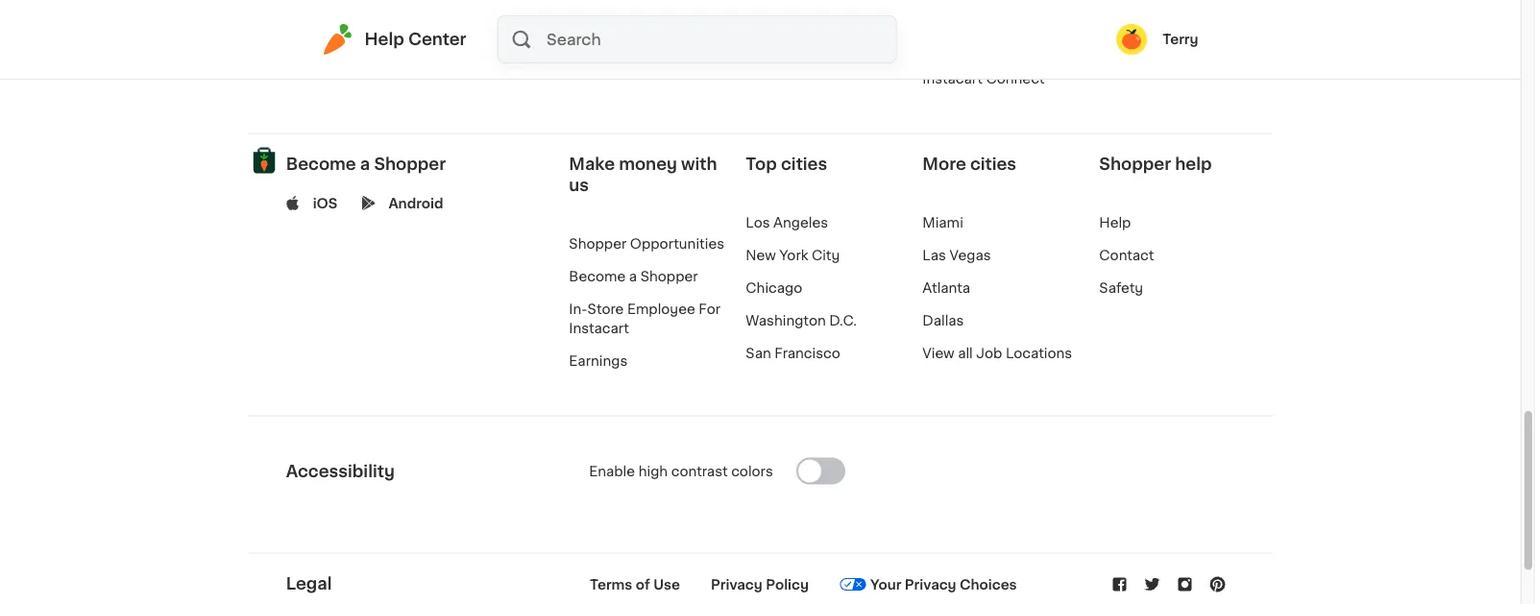Task type: vqa. For each thing, say whether or not it's contained in the screenshot.
1 hr 30 min
no



Task type: locate. For each thing, give the bounding box(es) containing it.
for
[[699, 302, 721, 315]]

cities right top
[[781, 156, 827, 172]]

ios link
[[313, 193, 338, 213]]

0 vertical spatial view
[[569, 20, 601, 33]]

choices
[[960, 578, 1017, 591]]

0 horizontal spatial cities
[[781, 156, 827, 172]]

1 horizontal spatial instacart
[[923, 71, 983, 85]]

d.c.
[[829, 313, 857, 327]]

0 horizontal spatial instacart
[[569, 321, 629, 335]]

help center link
[[322, 24, 466, 55]]

become a shopper up android play store logo
[[286, 156, 446, 172]]

atlanta
[[923, 281, 970, 294]]

colors
[[731, 464, 773, 478]]

0 horizontal spatial become a shopper
[[286, 156, 446, 172]]

san
[[746, 346, 771, 360]]

help for help center
[[365, 31, 404, 48]]

new york city
[[746, 248, 840, 262]]

of
[[636, 578, 650, 591]]

instacart connect
[[923, 71, 1045, 85]]

view left departments
[[569, 20, 601, 33]]

1 horizontal spatial cities
[[970, 156, 1016, 172]]

terry link
[[1116, 24, 1198, 55]]

become up the store
[[569, 269, 626, 283]]

shopper opportunities link
[[569, 237, 724, 250]]

1 vertical spatial all
[[958, 346, 973, 360]]

enable
[[589, 464, 635, 478]]

earnings
[[569, 354, 628, 367]]

android
[[389, 196, 443, 210]]

0 horizontal spatial a
[[360, 156, 370, 172]]

0 horizontal spatial privacy
[[711, 578, 763, 591]]

miami
[[923, 215, 963, 229]]

1 vertical spatial view
[[923, 346, 955, 360]]

1 vertical spatial instacart
[[569, 321, 629, 335]]

view
[[569, 20, 601, 33], [923, 346, 955, 360]]

chicago link
[[746, 281, 802, 294]]

dallas link
[[923, 313, 964, 327]]

help
[[365, 31, 404, 48], [1099, 215, 1131, 229]]

privacy right your
[[905, 578, 956, 591]]

1 horizontal spatial all
[[958, 346, 973, 360]]

las
[[923, 248, 946, 262]]

android play store logo image
[[362, 196, 376, 210]]

become a shopper down shopper opportunities
[[569, 269, 698, 283]]

cities right more
[[970, 156, 1016, 172]]

cities for more cities
[[970, 156, 1016, 172]]

become
[[286, 156, 356, 172], [569, 269, 626, 283]]

cities
[[781, 156, 827, 172], [970, 156, 1016, 172]]

privacy left policy
[[711, 578, 763, 591]]

accessibility
[[286, 463, 395, 479]]

store
[[588, 302, 624, 315]]

help right instacart image
[[365, 31, 404, 48]]

all left 'job'
[[958, 346, 973, 360]]

dallas
[[923, 313, 964, 327]]

enable high contrast colors
[[589, 464, 773, 478]]

0 vertical spatial all
[[604, 20, 619, 33]]

all
[[604, 20, 619, 33], [958, 346, 973, 360]]

angeles
[[773, 215, 828, 229]]

terry
[[1163, 33, 1198, 46]]

top cities
[[746, 156, 827, 172]]

a
[[360, 156, 370, 172], [629, 269, 637, 283]]

a down shopper opportunities
[[629, 269, 637, 283]]

employee
[[627, 302, 695, 315]]

money
[[619, 156, 677, 172]]

instacart down the store
[[569, 321, 629, 335]]

las vegas
[[923, 248, 991, 262]]

safety link
[[1099, 281, 1143, 294]]

more cities
[[923, 156, 1016, 172]]

a up android play store logo
[[360, 156, 370, 172]]

instacart left connect
[[923, 71, 983, 85]]

shopper up employee
[[640, 269, 698, 283]]

view down dallas link at the bottom of page
[[923, 346, 955, 360]]

safety
[[1099, 281, 1143, 294]]

terms of use link
[[590, 578, 680, 591]]

san francisco
[[746, 346, 840, 360]]

0 horizontal spatial view
[[569, 20, 601, 33]]

help up contact on the top of page
[[1099, 215, 1131, 229]]

2 cities from the left
[[970, 156, 1016, 172]]

1 horizontal spatial become a shopper
[[569, 269, 698, 283]]

1 horizontal spatial help
[[1099, 215, 1131, 229]]

privacy policy
[[711, 578, 809, 591]]

more
[[923, 156, 966, 172]]

android link
[[389, 193, 443, 213]]

help for help link
[[1099, 215, 1131, 229]]

us
[[569, 177, 589, 193]]

instacart
[[923, 71, 983, 85], [569, 321, 629, 335]]

terms of use
[[590, 578, 680, 591]]

departments
[[623, 20, 711, 33]]

1 horizontal spatial view
[[923, 346, 955, 360]]

chicago
[[746, 281, 802, 294]]

become a shopper
[[286, 156, 446, 172], [569, 269, 698, 283]]

ios app store logo image
[[286, 196, 300, 210]]

0 vertical spatial a
[[360, 156, 370, 172]]

1 vertical spatial a
[[629, 269, 637, 283]]

1 horizontal spatial privacy
[[905, 578, 956, 591]]

become a shopper link
[[569, 269, 698, 283]]

1 cities from the left
[[781, 156, 827, 172]]

0 horizontal spatial help
[[365, 31, 404, 48]]

become up ios
[[286, 156, 356, 172]]

1 horizontal spatial become
[[569, 269, 626, 283]]

2 privacy from the left
[[905, 578, 956, 591]]

shopper
[[374, 156, 446, 172], [1099, 156, 1171, 172], [569, 237, 627, 250], [640, 269, 698, 283]]

york
[[779, 248, 808, 262]]

connect
[[986, 71, 1045, 85]]

new
[[746, 248, 776, 262]]

vegas
[[950, 248, 991, 262]]

0 vertical spatial help
[[365, 31, 404, 48]]

opportunities
[[630, 237, 724, 250]]

privacy
[[711, 578, 763, 591], [905, 578, 956, 591]]

in-
[[569, 302, 588, 315]]

contact link
[[1099, 248, 1154, 262]]

0 vertical spatial become
[[286, 156, 356, 172]]

1 vertical spatial become
[[569, 269, 626, 283]]

contact
[[1099, 248, 1154, 262]]

0 horizontal spatial all
[[604, 20, 619, 33]]

0 vertical spatial become a shopper
[[286, 156, 446, 172]]

1 vertical spatial help
[[1099, 215, 1131, 229]]

instagram image
[[1176, 575, 1195, 594]]

all left departments
[[604, 20, 619, 33]]



Task type: describe. For each thing, give the bounding box(es) containing it.
los
[[746, 215, 770, 229]]

terms
[[590, 578, 632, 591]]

center
[[408, 31, 466, 48]]

locations
[[1006, 346, 1072, 360]]

facebook image
[[1110, 575, 1129, 594]]

instacart inside in-store employee for instacart
[[569, 321, 629, 335]]

1 vertical spatial become a shopper
[[569, 269, 698, 283]]

high
[[638, 464, 668, 478]]

view all job locations link
[[923, 346, 1072, 360]]

0 vertical spatial instacart
[[923, 71, 983, 85]]

ios
[[313, 196, 338, 210]]

Search search field
[[545, 16, 896, 62]]

0 horizontal spatial become
[[286, 156, 356, 172]]

shopper up become a shopper 'link'
[[569, 237, 627, 250]]

all for departments
[[604, 20, 619, 33]]

shopper left help
[[1099, 156, 1171, 172]]

earnings link
[[569, 354, 628, 367]]

washington d.c.
[[746, 313, 857, 327]]

your
[[870, 578, 902, 591]]

los angeles
[[746, 215, 828, 229]]

with
[[681, 156, 717, 172]]

pinterest image
[[1208, 575, 1227, 594]]

francisco
[[775, 346, 840, 360]]

help center
[[365, 31, 466, 48]]

your privacy choices
[[870, 578, 1017, 591]]

instacart shopper app logo image
[[248, 144, 280, 176]]

user avatar image
[[1116, 24, 1147, 55]]

shopper opportunities
[[569, 237, 724, 250]]

instacart image
[[322, 24, 353, 55]]

shopper help
[[1099, 156, 1212, 172]]

miami link
[[923, 215, 963, 229]]

beauty
[[746, 20, 794, 33]]

view all departments
[[569, 20, 711, 33]]

contrast
[[671, 464, 728, 478]]

top
[[746, 156, 777, 172]]

products
[[798, 20, 859, 33]]

view for view all job locations
[[923, 346, 955, 360]]

city
[[812, 248, 840, 262]]

beauty products link
[[746, 20, 859, 33]]

view all departments link
[[569, 20, 711, 33]]

twitter image
[[1143, 575, 1162, 594]]

make
[[569, 156, 615, 172]]

1 privacy from the left
[[711, 578, 763, 591]]

cities for top cities
[[781, 156, 827, 172]]

instacart connect link
[[923, 71, 1045, 85]]

1 horizontal spatial a
[[629, 269, 637, 283]]

las vegas link
[[923, 248, 991, 262]]

new york city link
[[746, 248, 840, 262]]

in-store employee for instacart link
[[569, 302, 721, 335]]

all for job
[[958, 346, 973, 360]]

washington d.c. link
[[746, 313, 857, 327]]

washington
[[746, 313, 826, 327]]

make money with us
[[569, 156, 717, 193]]

san francisco link
[[746, 346, 840, 360]]

help link
[[1099, 215, 1131, 229]]

your privacy choices link
[[840, 575, 1017, 594]]

view for view all departments
[[569, 20, 601, 33]]

help
[[1175, 156, 1212, 172]]

use
[[653, 578, 680, 591]]

los angeles link
[[746, 215, 828, 229]]

view all job locations
[[923, 346, 1072, 360]]

atlanta link
[[923, 281, 970, 294]]

privacy policy link
[[711, 578, 809, 591]]

policy
[[766, 578, 809, 591]]

beauty products
[[746, 20, 859, 33]]

in-store employee for instacart
[[569, 302, 721, 335]]

job
[[976, 346, 1002, 360]]

shopper up android
[[374, 156, 446, 172]]

legal
[[286, 575, 332, 592]]



